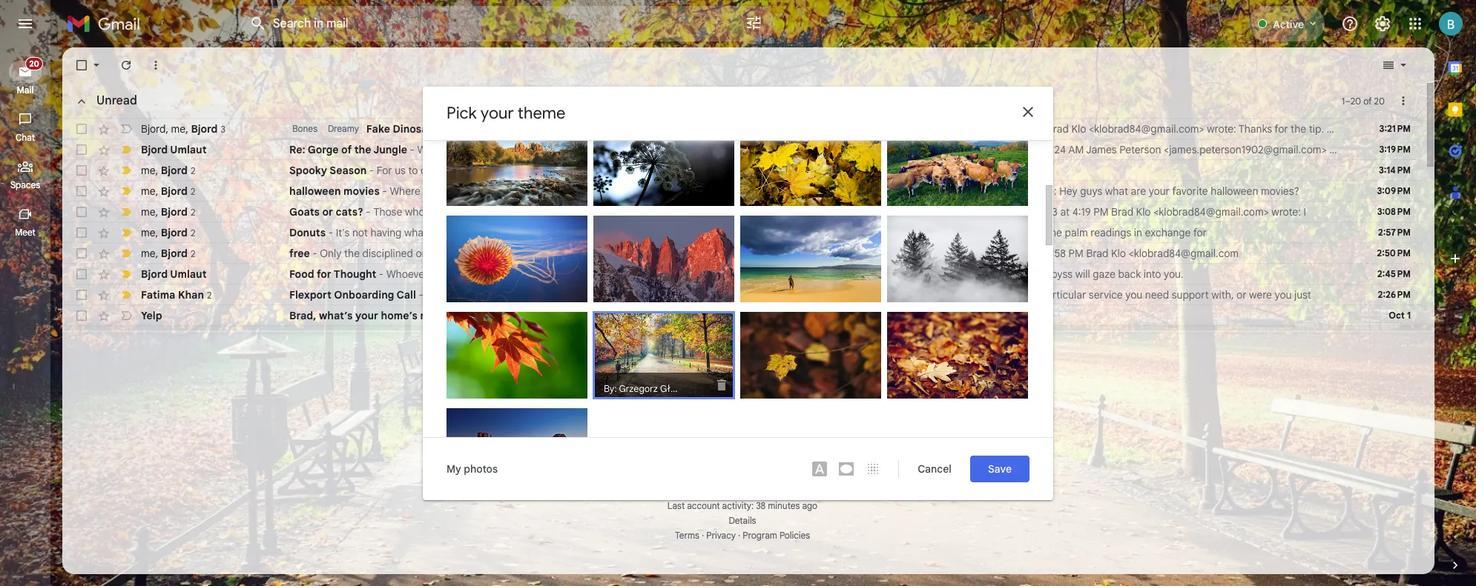 Task type: vqa. For each thing, say whether or not it's contained in the screenshot.


Task type: describe. For each thing, give the bounding box(es) containing it.
unread
[[96, 93, 137, 108]]

by: up donuts - it's not having what you want, it's wanting what you've got. on wed, sep 13, 2023 at 12:36 pm brad klo <klobrad84@gmail.com> wrote: hey can i have some palm readings in exchange for
[[749, 204, 762, 215]]

theme
[[518, 103, 565, 123]]

pick your theme alert dialog
[[423, 86, 1053, 500]]

mail heading
[[0, 85, 50, 96]]

at left 1:58
[[1036, 247, 1045, 260]]

important mainly because it was sent directly to you. switch for halloween movies - where there is no imagination there is no horror. arthur conan doyle on tue, sep 12, 2023 at 2:50 pm brad klo <klobrad84@gmail.com> wrote: hey guys what are your favorite halloween movies?
[[119, 184, 134, 199]]

rancho
[[756, 330, 792, 343]]

find
[[584, 330, 602, 343]]

tue, up kazantzakis
[[905, 122, 924, 136]]

jungle
[[373, 143, 407, 157]]

1 aug from the left
[[927, 122, 945, 136]]

my photos
[[447, 462, 498, 476]]

ice
[[657, 205, 671, 219]]

1 horizontal spatial hey
[[1059, 185, 1078, 198]]

settings image
[[1374, 15, 1391, 33]]

peterson
[[1119, 143, 1161, 157]]

, for spooky season
[[155, 164, 158, 177]]

re:
[[289, 143, 305, 157]]

1 vertical spatial not
[[352, 226, 368, 240]]

2023 right 11,
[[1003, 143, 1026, 157]]

at left the 4:19
[[1060, 205, 1070, 219]]

in right end
[[589, 143, 598, 157]]

🎃 image
[[987, 165, 999, 178]]

at left 11:40
[[991, 122, 1000, 136]]

a left slave
[[663, 247, 669, 260]]

filled
[[687, 330, 710, 343]]

the up season
[[354, 143, 371, 157]]

goats
[[289, 205, 320, 219]]

advanced search options image
[[739, 8, 768, 38]]

me , bjord 2 for free
[[141, 247, 195, 260]]

my photos button
[[435, 456, 510, 482]]

at left the 10:24
[[1029, 143, 1038, 157]]

grzegorz down the halloween movies - where there is no imagination there is no horror. arthur conan doyle on tue, sep 12, 2023 at 2:50 pm brad klo <klobrad84@gmail.com> wrote: hey guys what are your favorite halloween movies?
[[764, 204, 803, 215]]

pick your theme heading
[[447, 103, 565, 123]]

food for thought - whoever fights monsters should see to it that in the process he does not become a monster. and if you gaze long enough into an abyss, the abyss will gaze back into you.
[[289, 268, 1183, 281]]

enter
[[726, 205, 750, 219]]

by: right painter,
[[602, 300, 615, 312]]

out
[[511, 330, 527, 343]]

1 – 20 of 20
[[1342, 95, 1385, 106]]

thought
[[333, 268, 376, 281]]

life
[[482, 122, 500, 136]]

pick
[[447, 103, 477, 123]]

recently
[[468, 289, 506, 302]]

0 vertical spatial by: romain guy
[[455, 204, 521, 215]]

2 row from the top
[[62, 139, 1423, 160]]

important mainly because it was sent directly to you. switch for re: gorge of the jungle - we come from a dark abyss, we end in a dark abyss, and we call the luminous interval life. nikos kazantzakis on mon, sep 11, 2023 at 10:24 am james peterson <james.peterson1902@gmail.com> wrote:
[[119, 142, 134, 157]]

ready??
[[949, 164, 987, 177]]

what up call
[[715, 122, 738, 136]]

38
[[756, 501, 766, 512]]

ago
[[802, 501, 817, 512]]

and up - for us to come? scott stapp is that you? on tue, sep 12, 2023 at 1:38 pm brad klo <klobrad84@gmail.com> wrote: are you ready??
[[665, 143, 683, 157]]

stapp
[[482, 164, 509, 177]]

3:21 pm
[[1379, 123, 1411, 134]]

home's
[[381, 309, 418, 323]]

your inside alert dialog
[[480, 103, 514, 123]]

2 dark from the left
[[609, 143, 630, 157]]

holmes
[[851, 122, 886, 136]]

1 no from the left
[[461, 185, 473, 198]]

a down free - only the disciplined ones in life are free. if you are undisciplined, you are a slave to your moods and your passions. eliud kipchoge on wed, sep 13, 2023 at 1:58 pm brad klo <klobrad84@gmail.com
[[772, 268, 778, 281]]

privacy link
[[706, 530, 736, 541]]

a left 'particular' at the right
[[1032, 289, 1038, 302]]

0 horizontal spatial will
[[573, 122, 588, 136]]

6 row from the top
[[62, 223, 1423, 243]]

list
[[548, 330, 561, 343]]

account
[[687, 501, 720, 512]]

the right call
[[720, 143, 736, 157]]

process
[[632, 268, 670, 281]]

hey,
[[426, 289, 446, 302]]

by: zermatt2 option
[[593, 215, 734, 313]]

klo down luminous
[[744, 164, 759, 177]]

0.13
[[678, 435, 696, 448]]

undisciplined,
[[558, 247, 623, 260]]

it's
[[478, 226, 491, 240]]

we
[[417, 143, 432, 157]]

what down how
[[534, 226, 557, 240]]

you right the with,
[[1275, 289, 1292, 302]]

<klobrad84@gmail.com
[[1129, 247, 1239, 260]]

wrote: down kazantzakis
[[879, 164, 909, 177]]

the left the heat
[[773, 205, 789, 219]]

by: mike cleron option
[[887, 215, 1028, 313]]

2 vertical spatial not
[[713, 268, 728, 281]]

1 vertical spatial back
[[1118, 268, 1141, 281]]

1 gaze from the left
[[873, 268, 896, 281]]

1 we from the left
[[553, 143, 566, 157]]

conversations
[[689, 369, 764, 384]]

mirror
[[521, 122, 550, 136]]

by: grzegorz głowaty down the halloween movies - where there is no imagination there is no horror. arthur conan doyle on tue, sep 12, 2023 at 2:50 pm brad klo <klobrad84@gmail.com> wrote: hey guys what are your favorite halloween movies?
[[749, 204, 841, 215]]

see
[[541, 268, 558, 281]]

<klobrad84@gmail.com> down the ready?? at the right of the page
[[909, 185, 1025, 198]]

0 horizontal spatial 12,
[[628, 164, 640, 177]]

1 vertical spatial am
[[1068, 143, 1084, 157]]

animals
[[455, 300, 489, 312]]

11,
[[990, 143, 1000, 157]]

us
[[395, 164, 406, 177]]

for right up
[[557, 289, 571, 302]]

2 horizontal spatial 12,
[[1019, 205, 1032, 219]]

thinker
[[680, 122, 713, 136]]

tue, up enter
[[730, 185, 749, 198]]

0 horizontal spatial back
[[624, 122, 647, 136]]

dream
[[712, 330, 743, 343]]

onboarding
[[334, 289, 394, 302]]

have
[[1011, 226, 1034, 240]]

1 horizontal spatial there
[[533, 185, 558, 198]]

0 horizontal spatial next
[[420, 309, 443, 323]]

klo up james
[[1071, 122, 1086, 136]]

0 vertical spatial not
[[707, 205, 723, 219]]

donuts
[[289, 226, 326, 240]]

brad down goats or cats? - those who cannot understand how to put their thoughts on ice should not enter into the heat of debate. friedrich nietzsche on tue, sep 12, 2023 at 4:19 pm brad klo <klobrad84@gmail.com> wrote: i
[[773, 226, 795, 240]]

klo down the heat
[[798, 226, 813, 240]]

głowaty down selected
[[805, 396, 841, 408]]

wrote: down movies?
[[1272, 205, 1301, 219]]

on right you?
[[569, 164, 583, 177]]

slave
[[671, 247, 695, 260]]

what down who
[[404, 226, 427, 240]]

me for free - only the disciplined ones in life are free. if you are undisciplined, you are a slave to your moods and your passions. eliud kipchoge on wed, sep 13, 2023 at 1:58 pm brad klo <klobrad84@gmail.com
[[141, 247, 155, 260]]

0 vertical spatial guy
[[504, 204, 521, 215]]

1 vertical spatial romain
[[765, 300, 796, 312]]

reflect
[[590, 122, 621, 136]]

friedrich
[[866, 205, 908, 219]]

to right us
[[408, 164, 418, 177]]

the left process
[[614, 268, 630, 281]]

1 dark from the left
[[497, 143, 518, 157]]

important according to google magic. switch for food for thought
[[119, 267, 134, 282]]

eliud
[[859, 247, 882, 260]]

0 vertical spatial romain
[[471, 204, 502, 215]]

guys
[[1080, 185, 1102, 198]]

2 20 from the left
[[1374, 95, 1385, 106]]

głowaty up save button
[[952, 396, 988, 408]]

grzegorz left no
[[619, 384, 658, 396]]

thoughts
[[597, 205, 640, 219]]

brad, what's your home's next project? - find your next painter, plumber, and more with yelp. ͏ ͏ ͏ ͏ ͏ ͏ ͏ ͏ ͏ ͏ ͏ ͏ ͏ ͏ ͏ ͏ ͏ ͏ ͏ ͏ ͏ ͏ ͏ ͏ ͏ ͏ ͏ ͏ ͏ ͏ ͏ ͏ ͏ ͏ ͏ ͏ ͏ ͏ ͏ ͏ ͏ ͏ ͏ ͏ ͏ ͏ ͏ ͏ ͏ ͏ ͏ ͏ ͏ ͏ ͏ ͏ ͏ ͏ ͏ ͏ ͏ ͏ ͏ ͏ ͏ ͏ ͏ ͏ ͏ ͏ ͏ ͏ ͏ ͏
[[289, 309, 936, 323]]

account,
[[698, 289, 739, 302]]

gorge
[[308, 143, 339, 157]]

brad up the 10:24
[[1046, 122, 1069, 136]]

the up 'thought'
[[344, 247, 360, 260]]

pm right 2:50
[[849, 185, 864, 198]]

by: down no conversations selected
[[749, 396, 762, 408]]

row containing -
[[62, 326, 1423, 347]]

yelp.
[[718, 309, 740, 323]]

it.
[[806, 122, 815, 136]]

1 ͏͏ from the left
[[864, 330, 867, 343]]

bjord umlaut for food for thought
[[141, 268, 207, 281]]

1 just from the left
[[768, 289, 785, 302]]

spooky season
[[289, 164, 367, 177]]

sep left 11,
[[969, 143, 987, 157]]

row containing fatima khan
[[62, 285, 1423, 306]]

2 aug from the left
[[1363, 122, 1382, 136]]

8 ͏͏ from the left
[[997, 330, 1000, 343]]

at left 12:36
[[717, 226, 726, 240]]

2 important mainly because it was sent directly to you. switch from the top
[[119, 163, 134, 178]]

if
[[511, 247, 517, 260]]

2 horizontal spatial next
[[629, 330, 649, 343]]

<klobrad84@gmail.com> up peterson
[[1089, 122, 1204, 136]]

5 row from the top
[[62, 202, 1423, 223]]

wrote: down the nietzsche
[[933, 226, 963, 240]]

of right the heat
[[815, 205, 825, 219]]

your down the brad, what's your home's next project? - find your next painter, plumber, and more with yelp. ͏ ͏ ͏ ͏ ͏ ͏ ͏ ͏ ͏ ͏ ͏ ͏ ͏ ͏ ͏ ͏ ͏ ͏ ͏ ͏ ͏ ͏ ͏ ͏ ͏ ͏ ͏ ͏ ͏ ͏ ͏ ͏ ͏ ͏ ͏ ͏ ͏ ͏ ͏ ͏ ͏ ͏ ͏ ͏ ͏ ͏ ͏ ͏ ͏ ͏ ͏ ͏ ͏ ͏ ͏ ͏ ͏ ͏ ͏ ͏ ͏ ͏ ͏ ͏ ͏ ͏ ͏ ͏ ͏ ͏ ͏ ͏ ͏ ͏
[[605, 330, 626, 343]]

me , bjord 2 for halloween
[[141, 184, 195, 198]]

fatima
[[141, 288, 175, 302]]

0 vertical spatial 13,
[[676, 226, 688, 240]]

it
[[573, 268, 579, 281]]

are down peterson
[[1131, 185, 1146, 198]]

wrote: up some
[[1027, 185, 1057, 198]]

grzegorz up the cancel button
[[911, 396, 950, 408]]

project?
[[445, 309, 487, 323]]

row containing bjord
[[62, 119, 1423, 139]]

is up cannot at the top of the page
[[451, 185, 458, 198]]

0 horizontal spatial am
[[1028, 122, 1044, 136]]

animals option
[[447, 215, 587, 313]]

main content containing unread
[[62, 47, 1434, 587]]

2 inside fatima khan 2
[[207, 290, 212, 301]]

are up process
[[645, 247, 660, 260]]

privacy
[[706, 530, 736, 541]]

free
[[289, 247, 310, 260]]

by: greg bullock option
[[593, 119, 734, 217]]

row containing yelp
[[62, 306, 1423, 326]]

fake
[[366, 122, 390, 136]]

by: grzegorz głowaty down "tortilla-"
[[604, 384, 696, 396]]

palm
[[1065, 226, 1088, 240]]

2 horizontal spatial abyss,
[[995, 268, 1024, 281]]

brad up 'readings'
[[1111, 205, 1133, 219]]

mail, 20 unread messages image
[[24, 61, 42, 75]]

pm right 1:38
[[701, 164, 716, 177]]

in right 'readings'
[[1134, 226, 1142, 240]]

wrote: down sat,
[[1329, 143, 1359, 157]]

you down cannot at the top of the page
[[430, 226, 447, 240]]

signed
[[509, 289, 540, 302]]

are down kazantzakis
[[911, 164, 927, 177]]

<james.peterson1902@gmail.com>
[[1164, 143, 1327, 157]]

whoever
[[386, 268, 428, 281]]

by: grzegorz głowaty down selected
[[749, 396, 841, 408]]

your left favorite
[[1149, 185, 1170, 198]]

halloween movies - where there is no imagination there is no horror. arthur conan doyle on tue, sep 12, 2023 at 2:50 pm brad klo <klobrad84@gmail.com> wrote: hey guys what are your favorite halloween movies?
[[289, 185, 1299, 198]]

thanks
[[1238, 122, 1272, 136]]

2 we from the left
[[685, 143, 699, 157]]

tue, up horror.
[[585, 164, 605, 177]]

on up enough
[[932, 247, 946, 260]]

spaces
[[10, 179, 40, 191]]

important according to google magic. switch for flexport onboarding call
[[119, 288, 134, 303]]

to down and
[[824, 289, 834, 302]]

life
[[452, 247, 466, 260]]

2:26 pm
[[1378, 289, 1411, 300]]

spaces heading
[[0, 179, 50, 191]]

into up need
[[1144, 268, 1161, 281]]

nikos
[[840, 143, 866, 157]]

unread tab panel
[[62, 83, 1423, 534]]

- right 'cats?'
[[366, 205, 371, 219]]

- left the for
[[369, 164, 374, 177]]

particular
[[1040, 289, 1086, 302]]

wanted
[[787, 289, 822, 302]]

abyss
[[1045, 268, 1073, 281]]

on right 'doyle' on the left
[[714, 185, 728, 198]]

1 horizontal spatial abyss,
[[632, 143, 662, 157]]

navigation containing mail
[[0, 47, 52, 587]]

2 · from the left
[[738, 530, 740, 541]]

by: right 'yelp.'
[[749, 300, 762, 312]]

0.13 gb of 15 gb used
[[678, 435, 780, 448]]

- left check
[[471, 330, 476, 343]]

into right enter
[[753, 205, 771, 219]]

important mainly because it was sent directly to you. switch for goats or cats? - those who cannot understand how to put their thoughts on ice should not enter into the heat of debate. friedrich nietzsche on tue, sep 12, 2023 at 4:19 pm brad klo <klobrad84@gmail.com> wrote: i
[[119, 205, 134, 220]]

and right "list"
[[564, 330, 582, 343]]

brad down luminous
[[719, 164, 741, 177]]

2 for donuts
[[191, 227, 195, 238]]

at left 2:50
[[814, 185, 823, 198]]

long
[[899, 268, 919, 281]]

what right clarify
[[869, 289, 892, 302]]

of up season
[[341, 143, 352, 157]]

on
[[642, 205, 654, 219]]

tortilla-
[[652, 330, 687, 343]]

in down undisciplined,
[[603, 268, 611, 281]]

how
[[519, 205, 539, 219]]

my
[[447, 462, 461, 476]]

1 horizontal spatial or
[[1237, 289, 1246, 302]]

2 horizontal spatial there
[[1004, 289, 1029, 302]]

important mainly because it was sent directly to you. switch for donuts - it's not having what you want, it's wanting what you've got. on wed, sep 13, 2023 at 12:36 pm brad klo <klobrad84@gmail.com> wrote: hey can i have some palm readings in exchange for
[[119, 225, 134, 240]]

pm right the 4:19
[[1093, 205, 1108, 219]]

brad up "friedrich"
[[867, 185, 889, 198]]

used
[[757, 435, 780, 448]]

0 horizontal spatial he
[[673, 268, 684, 281]]

3:09 pm
[[1377, 185, 1411, 197]]

pm up free - only the disciplined ones in life are free. if you are undisciplined, you are a slave to your moods and your passions. eliud kipchoge on wed, sep 13, 2023 at 1:58 pm brad klo <klobrad84@gmail.com
[[755, 226, 770, 240]]

2:45 pm
[[1377, 269, 1411, 280]]

program
[[743, 530, 777, 541]]



Task type: locate. For each thing, give the bounding box(es) containing it.
0 horizontal spatial hey
[[965, 226, 984, 240]]

2 vertical spatial romain
[[471, 396, 502, 408]]

1 halloween from the left
[[289, 185, 341, 198]]

abyss, right "an"
[[995, 268, 1024, 281]]

0 vertical spatial am
[[1028, 122, 1044, 136]]

by: grzegorz głowaty up the cancel button
[[896, 396, 988, 408]]

brad
[[1046, 122, 1069, 136], [719, 164, 741, 177], [867, 185, 889, 198], [1111, 205, 1133, 219], [773, 226, 795, 240], [1086, 247, 1108, 260]]

- left it's
[[328, 226, 333, 240]]

wed,
[[629, 226, 653, 240], [948, 247, 972, 260]]

2 for halloween
[[191, 186, 195, 197]]

1 horizontal spatial should
[[673, 205, 705, 219]]

does
[[687, 268, 710, 281]]

15
[[728, 435, 738, 448]]

1 vertical spatial should
[[507, 268, 538, 281]]

0 vertical spatial bjord umlaut
[[141, 143, 207, 157]]

1 row from the top
[[62, 119, 1423, 139]]

monster.
[[780, 268, 821, 281]]

1 vertical spatial wed,
[[948, 247, 972, 260]]

klo down 'readings'
[[1111, 247, 1126, 260]]

back up service
[[1118, 268, 1141, 281]]

4 row from the top
[[62, 181, 1423, 202]]

1 horizontal spatial 13,
[[995, 247, 1007, 260]]

disciplined
[[362, 247, 413, 260]]

to
[[649, 122, 659, 136], [408, 164, 418, 177], [542, 205, 551, 219], [698, 247, 708, 260], [560, 268, 570, 281], [824, 289, 834, 302]]

1:58
[[1048, 247, 1066, 260]]

on down life is a mirror and will reflect back to the thinker what he thinks into it. ernest holmes on tue, aug 29, 2023 at 11:40 am brad klo <klobrad84@gmail.com> wrote: thanks for the tip. on sat, aug
[[927, 143, 941, 157]]

, for halloween movies
[[155, 184, 158, 198]]

navigation
[[0, 47, 52, 587]]

follow link to manage storage image
[[786, 434, 801, 449]]

5 ͏͏ from the left
[[944, 330, 947, 343]]

1 horizontal spatial next
[[544, 309, 564, 323]]

0 vertical spatial not important switch
[[119, 122, 134, 136]]

meet heading
[[0, 227, 50, 239]]

me
[[171, 122, 186, 135], [141, 164, 155, 177], [141, 184, 155, 198], [141, 205, 155, 218], [141, 226, 155, 239], [141, 247, 155, 260]]

1 20 from the left
[[1350, 95, 1361, 106]]

2 gb from the left
[[740, 435, 755, 448]]

into
[[786, 122, 804, 136], [753, 205, 771, 219], [960, 268, 978, 281], [1144, 268, 1161, 281]]

should
[[673, 205, 705, 219], [507, 268, 538, 281]]

1 vertical spatial i
[[1006, 226, 1009, 240]]

moods
[[734, 247, 766, 260]]

0 horizontal spatial gb
[[699, 435, 713, 448]]

͏
[[740, 309, 742, 323], [742, 309, 745, 323], [745, 309, 748, 323], [748, 309, 750, 323], [750, 309, 753, 323], [753, 309, 756, 323], [756, 309, 758, 323], [758, 309, 761, 323], [761, 309, 764, 323], [764, 309, 766, 323], [766, 309, 769, 323], [769, 309, 772, 323], [772, 309, 774, 323], [774, 309, 777, 323], [777, 309, 780, 323], [780, 309, 782, 323], [782, 309, 785, 323], [785, 309, 787, 323], [787, 309, 790, 323], [790, 309, 793, 323], [793, 309, 795, 323], [795, 309, 798, 323], [798, 309, 801, 323], [801, 309, 803, 323], [803, 309, 806, 323], [806, 309, 809, 323], [809, 309, 811, 323], [811, 309, 814, 323], [814, 309, 817, 323], [817, 309, 819, 323], [819, 309, 822, 323], [822, 309, 825, 323], [825, 309, 827, 323], [827, 309, 830, 323], [830, 309, 833, 323], [833, 309, 835, 323], [835, 309, 838, 323], [838, 309, 841, 323], [841, 309, 843, 323], [843, 309, 846, 323], [846, 309, 849, 323], [849, 309, 851, 323], [851, 309, 854, 323], [854, 309, 857, 323], [857, 309, 859, 323], [859, 309, 862, 323], [862, 309, 865, 323], [865, 309, 867, 323], [867, 309, 870, 323], [870, 309, 873, 323], [873, 309, 875, 323], [875, 309, 878, 323], [878, 309, 881, 323], [881, 309, 883, 323], [883, 309, 886, 323], [886, 309, 888, 323], [888, 309, 891, 323], [891, 309, 894, 323], [894, 309, 896, 323], [896, 309, 899, 323], [899, 309, 902, 323], [902, 309, 904, 323], [904, 309, 907, 323], [907, 309, 910, 323], [910, 309, 912, 323], [912, 309, 915, 323], [915, 309, 918, 323], [918, 309, 920, 323], [920, 309, 923, 323], [923, 309, 926, 323], [926, 309, 928, 323], [928, 309, 931, 323], [931, 309, 934, 323], [934, 309, 936, 323], [851, 330, 854, 343], [854, 330, 856, 343], [856, 330, 859, 343], [859, 330, 861, 343], [861, 330, 864, 343], [867, 330, 869, 343], [869, 330, 872, 343], [872, 330, 875, 343], [875, 330, 877, 343], [880, 330, 883, 343], [883, 330, 885, 343], [885, 330, 888, 343], [888, 330, 891, 343], [891, 330, 893, 343], [893, 330, 896, 343], [896, 330, 899, 343], [899, 330, 901, 343], [901, 330, 904, 343], [907, 330, 909, 343], [909, 330, 912, 343], [912, 330, 915, 343], [915, 330, 917, 343], [920, 330, 923, 343], [923, 330, 925, 343], [925, 330, 928, 343], [928, 330, 931, 343], [931, 330, 933, 343], [933, 330, 936, 343], [936, 330, 939, 343], [939, 330, 941, 343], [941, 330, 944, 343], [947, 330, 949, 343], [949, 330, 952, 343], [952, 330, 955, 343], [955, 330, 957, 343], [960, 330, 963, 343], [962, 330, 965, 343], [965, 330, 968, 343], [968, 330, 970, 343], [970, 330, 973, 343], [973, 330, 976, 343], [976, 330, 978, 343], [978, 330, 981, 343], [981, 330, 984, 343], [986, 330, 989, 343], [989, 330, 992, 343], [992, 330, 994, 343], [994, 330, 997, 343], [1000, 330, 1002, 343]]

to left it
[[560, 268, 570, 281]]

- right call at the left of page
[[419, 289, 423, 302]]

1 horizontal spatial am
[[1068, 143, 1084, 157]]

6 important mainly because it was sent directly to you. switch from the top
[[119, 246, 134, 261]]

1 inside row
[[1407, 310, 1411, 321]]

in left 'life'
[[441, 247, 449, 260]]

1 horizontal spatial 1
[[1407, 310, 1411, 321]]

by: terry yarbrough
[[896, 204, 979, 215]]

not important switch for check out the list and find your next tortilla-filled dream in rancho cucamonga ͏ ͏ ͏ ͏ ͏ ͏͏ ͏ ͏ ͏ ͏ ͏͏ ͏ ͏ ͏ ͏ ͏ ͏ ͏ ͏ ͏ ͏͏ ͏ ͏ ͏ ͏ ͏͏ ͏ ͏ ͏ ͏ ͏ ͏ ͏ ͏ ͏ ͏͏ ͏ ͏ ͏ ͏ ͏͏ ͏ ͏ ͏ ͏ ͏ ͏ ͏ ͏ ͏ ͏͏ ͏ ͏ ͏ ͏ ͏͏ ͏
[[119, 329, 134, 344]]

8 row from the top
[[62, 264, 1423, 285]]

- check out the list and find your next tortilla-filled dream in rancho cucamonga ͏ ͏ ͏ ͏ ͏ ͏͏ ͏ ͏ ͏ ͏ ͏͏ ͏ ͏ ͏ ͏ ͏ ͏ ͏ ͏ ͏ ͏͏ ͏ ͏ ͏ ͏ ͏͏ ͏ ͏ ͏ ͏ ͏ ͏ ͏ ͏ ͏ ͏͏ ͏ ͏ ͏ ͏ ͏͏ ͏ ͏ ͏ ͏ ͏ ͏ ͏ ͏ ͏ ͏͏ ͏ ͏ ͏ ͏ ͏͏ ͏
[[468, 330, 1002, 343]]

by: terry yarbrough option
[[887, 119, 1028, 217]]

more
[[669, 309, 693, 323]]

4 ͏͏ from the left
[[917, 330, 920, 343]]

abyss, up - for us to come? scott stapp is that you? on tue, sep 12, 2023 at 1:38 pm brad klo <klobrad84@gmail.com> wrote: are you ready??
[[632, 143, 662, 157]]

re: gorge of the jungle - we come from a dark abyss, we end in a dark abyss, and we call the luminous interval life. nikos kazantzakis on mon, sep 11, 2023 at 10:24 am james peterson <james.peterson1902@gmail.com> wrote:
[[289, 143, 1359, 157]]

1 vertical spatial 13,
[[995, 247, 1007, 260]]

1 horizontal spatial dark
[[609, 143, 630, 157]]

and
[[823, 268, 842, 281]]

chat heading
[[0, 132, 50, 144]]

fights
[[431, 268, 458, 281]]

your
[[480, 103, 514, 123], [1149, 185, 1170, 198], [710, 247, 731, 260], [789, 247, 810, 260], [574, 289, 595, 302], [355, 309, 378, 323], [520, 309, 541, 323], [605, 330, 626, 343]]

row up - check out the list and find your next tortilla-filled dream in rancho cucamonga ͏ ͏ ͏ ͏ ͏ ͏͏ ͏ ͏ ͏ ͏ ͏͏ ͏ ͏ ͏ ͏ ͏ ͏ ͏ ͏ ͏ ͏͏ ͏ ͏ ͏ ͏ ͏͏ ͏ ͏ ͏ ͏ ͏ ͏ ͏ ͏ ͏ ͏͏ ͏ ͏ ͏ ͏ ͏͏ ͏ ͏ ͏ ͏ ͏ ͏ ͏ ͏ ͏ ͏͏ ͏ ͏ ͏ ͏ ͏͏ ͏
[[62, 306, 1423, 326]]

row down enter
[[62, 223, 1423, 243]]

1 important according to google magic. switch from the top
[[119, 267, 134, 282]]

1 bjord umlaut from the top
[[141, 143, 207, 157]]

0 vertical spatial 1
[[1342, 95, 1345, 106]]

2023 down have
[[1010, 247, 1033, 260]]

aug left 29,
[[927, 122, 945, 136]]

0 vertical spatial should
[[673, 205, 705, 219]]

1 vertical spatial umlaut
[[170, 268, 207, 281]]

1 horizontal spatial ·
[[738, 530, 740, 541]]

were down enough
[[914, 289, 937, 302]]

understand
[[463, 205, 517, 219]]

0 vertical spatial will
[[573, 122, 588, 136]]

by: romain guy option
[[447, 119, 587, 217], [740, 215, 881, 313], [447, 312, 587, 410]]

1 horizontal spatial just
[[1294, 289, 1311, 302]]

0 horizontal spatial abyss,
[[520, 143, 550, 157]]

grzegorz down selected
[[764, 396, 803, 408]]

nietzsche
[[911, 205, 958, 219]]

thinks
[[755, 122, 784, 136]]

1 vertical spatial he
[[673, 268, 684, 281]]

you right "if"
[[854, 268, 871, 281]]

important according to google magic. switch
[[119, 267, 134, 282], [119, 288, 134, 303]]

0 horizontal spatial there
[[423, 185, 448, 198]]

1 vertical spatial important according to google magic. switch
[[119, 288, 134, 303]]

important mainly because it was sent directly to you. switch
[[119, 142, 134, 157], [119, 163, 134, 178], [119, 184, 134, 199], [119, 205, 134, 220], [119, 225, 134, 240], [119, 246, 134, 261]]

by: left greg
[[602, 204, 615, 215]]

1 vertical spatial or
[[1237, 289, 1246, 302]]

1 horizontal spatial will
[[1075, 268, 1090, 281]]

1 horizontal spatial he
[[741, 122, 753, 136]]

umlaut for food for thought - whoever fights monsters should see to it that in the process he does not become a monster. and if you gaze long enough into an abyss, the abyss will gaze back into you.
[[170, 268, 207, 281]]

1 vertical spatial by: romain guy
[[749, 300, 815, 312]]

1 not important switch from the top
[[119, 122, 134, 136]]

2023 up goats or cats? - those who cannot understand how to put their thoughts on ice should not enter into the heat of debate. friedrich nietzsche on tue, sep 12, 2023 at 4:19 pm brad klo <klobrad84@gmail.com> wrote: i
[[788, 185, 811, 198]]

of left "15"
[[716, 435, 726, 448]]

bones
[[441, 122, 472, 136], [292, 123, 317, 134]]

minutes
[[768, 501, 800, 512]]

2 important according to google magic. switch from the top
[[119, 288, 134, 303]]

want,
[[450, 226, 475, 240]]

on right tip.
[[1326, 122, 1340, 136]]

7 ͏͏ from the left
[[984, 330, 986, 343]]

me , bjord 2 for goats
[[141, 205, 195, 218]]

1 vertical spatial guy
[[798, 300, 815, 312]]

pm
[[701, 164, 716, 177], [849, 185, 864, 198], [1093, 205, 1108, 219], [755, 226, 770, 240], [1068, 247, 1084, 260]]

and
[[552, 122, 570, 136], [665, 143, 683, 157], [769, 247, 786, 260], [742, 289, 760, 302], [648, 309, 666, 323], [564, 330, 582, 343]]

call
[[702, 143, 718, 157]]

bjord , me , bjord 3
[[141, 122, 225, 135]]

and down become
[[742, 289, 760, 302]]

2 me , bjord 2 from the top
[[141, 184, 195, 198]]

2 ͏͏ from the left
[[877, 330, 880, 343]]

1 horizontal spatial gaze
[[1093, 268, 1115, 281]]

, for goats or cats?
[[155, 205, 158, 218]]

to right slave
[[698, 247, 708, 260]]

1 vertical spatial 12,
[[773, 185, 785, 198]]

0 horizontal spatial 20
[[1350, 95, 1361, 106]]

a
[[513, 122, 518, 136], [488, 143, 494, 157], [600, 143, 606, 157], [663, 247, 669, 260], [772, 268, 778, 281], [1032, 289, 1038, 302]]

me for goats or cats? - those who cannot understand how to put their thoughts on ice should not enter into the heat of debate. friedrich nietzsche on tue, sep 12, 2023 at 4:19 pm brad klo <klobrad84@gmail.com> wrote: i
[[141, 205, 155, 218]]

sep up "an"
[[974, 247, 992, 260]]

oct
[[1389, 310, 1405, 321]]

0 vertical spatial that
[[522, 164, 541, 177]]

tab list
[[1434, 47, 1476, 533]]

0 vertical spatial he
[[741, 122, 753, 136]]

2 umlaut from the top
[[170, 268, 207, 281]]

back
[[624, 122, 647, 136], [1118, 268, 1141, 281]]

1 horizontal spatial wed,
[[948, 247, 972, 260]]

ones
[[416, 247, 439, 260]]

bjord umlaut for re: gorge of the jungle
[[141, 143, 207, 157]]

0 horizontal spatial wed,
[[629, 226, 653, 240]]

1 vertical spatial will
[[1075, 268, 1090, 281]]

3 me , bjord 2 from the top
[[141, 205, 195, 218]]

by: up the cancel button
[[896, 396, 909, 408]]

important mainly because it was sent directly to you. switch for free - only the disciplined ones in life are free. if you are undisciplined, you are a slave to your moods and your passions. eliud kipchoge on wed, sep 13, 2023 at 1:58 pm brad klo <klobrad84@gmail.com
[[119, 246, 134, 261]]

guy
[[504, 204, 521, 215], [798, 300, 815, 312], [504, 396, 521, 408]]

with
[[696, 309, 715, 323]]

2 for goats
[[191, 207, 195, 218]]

halloween down spooky at the top of page
[[289, 185, 341, 198]]

1 horizontal spatial 20
[[1374, 95, 1385, 106]]

1 horizontal spatial aug
[[1363, 122, 1382, 136]]

klo up exchange
[[1136, 205, 1151, 219]]

flexport up the brad, what's your home's next project? - find your next painter, plumber, and more with yelp. ͏ ͏ ͏ ͏ ͏ ͏ ͏ ͏ ͏ ͏ ͏ ͏ ͏ ͏ ͏ ͏ ͏ ͏ ͏ ͏ ͏ ͏ ͏ ͏ ͏ ͏ ͏ ͏ ͏ ͏ ͏ ͏ ͏ ͏ ͏ ͏ ͏ ͏ ͏ ͏ ͏ ͏ ͏ ͏ ͏ ͏ ͏ ͏ ͏ ͏ ͏ ͏ ͏ ͏ ͏ ͏ ͏ ͏ ͏ ͏ ͏ ͏ ͏ ͏ ͏ ͏ ͏ ͏ ͏ ͏ ͏ ͏ ͏ ͏
[[597, 289, 636, 302]]

0 horizontal spatial should
[[507, 268, 538, 281]]

gb right 0.13
[[699, 435, 713, 448]]

should down 'doyle' on the left
[[673, 205, 705, 219]]

am right 11:40
[[1028, 122, 1044, 136]]

0 horizontal spatial we
[[553, 143, 566, 157]]

not
[[707, 205, 723, 219], [352, 226, 368, 240], [713, 268, 728, 281]]

and right mirror
[[552, 122, 570, 136]]

your right pick
[[480, 103, 514, 123]]

2 gaze from the left
[[1093, 268, 1115, 281]]

0 horizontal spatial dark
[[497, 143, 518, 157]]

come?
[[421, 164, 452, 177]]

2 vertical spatial not important switch
[[119, 329, 134, 344]]

looking
[[940, 289, 974, 302]]

2 vertical spatial 12,
[[1019, 205, 1032, 219]]

0 vertical spatial i
[[1304, 205, 1306, 219]]

- right free
[[312, 247, 317, 260]]

fri, sep 29, 2023, 11:46 am element
[[1382, 329, 1411, 344]]

by: zermatt2
[[602, 300, 656, 312]]

debate.
[[828, 205, 864, 219]]

1 vertical spatial hey
[[965, 226, 984, 240]]

with,
[[1211, 289, 1234, 302]]

1 horizontal spatial i
[[1006, 226, 1009, 240]]

am right the 10:24
[[1068, 143, 1084, 157]]

no
[[461, 185, 473, 198], [571, 185, 583, 198]]

1 vertical spatial bjord umlaut
[[141, 268, 207, 281]]

1 gb from the left
[[699, 435, 713, 448]]

will right the abyss
[[1075, 268, 1090, 281]]

pick your theme
[[447, 103, 565, 123]]

will up end
[[573, 122, 588, 136]]

main content
[[62, 47, 1434, 587]]

0 horizontal spatial flexport
[[289, 289, 332, 302]]

is up put
[[561, 185, 568, 198]]

0 horizontal spatial 13,
[[676, 226, 688, 240]]

that left you?
[[522, 164, 541, 177]]

sep down ice
[[655, 226, 673, 240]]

their
[[573, 205, 595, 219]]

me for donuts - it's not having what you want, it's wanting what you've got. on wed, sep 13, 2023 at 12:36 pm brad klo <klobrad84@gmail.com> wrote: hey can i have some palm readings in exchange for
[[141, 226, 155, 239]]

2 were from the left
[[1249, 289, 1272, 302]]

those
[[373, 205, 402, 219]]

dinosaur
[[393, 122, 438, 136]]

5 important mainly because it was sent directly to you. switch from the top
[[119, 225, 134, 240]]

to left put
[[542, 205, 551, 219]]

·
[[702, 530, 704, 541], [738, 530, 740, 541]]

clarify
[[837, 289, 866, 302]]

end
[[569, 143, 587, 157]]

4 me , bjord 2 from the top
[[141, 226, 195, 239]]

terms
[[675, 530, 699, 541]]

0 horizontal spatial ·
[[702, 530, 704, 541]]

, for free
[[155, 247, 158, 260]]

3 not important switch from the top
[[119, 329, 134, 344]]

bjord umlaut
[[141, 143, 207, 157], [141, 268, 207, 281]]

5 me , bjord 2 from the top
[[141, 247, 195, 260]]

7 row from the top
[[62, 243, 1423, 264]]

2 flexport from the left
[[597, 289, 636, 302]]

row
[[62, 119, 1423, 139], [62, 139, 1423, 160], [62, 160, 1423, 181], [62, 181, 1423, 202], [62, 202, 1423, 223], [62, 223, 1423, 243], [62, 243, 1423, 264], [62, 264, 1423, 285], [62, 285, 1423, 306], [62, 306, 1423, 326], [62, 326, 1423, 347]]

0 vertical spatial wed,
[[629, 226, 653, 240]]

0 vertical spatial back
[[624, 122, 647, 136]]

1 umlaut from the top
[[170, 143, 207, 157]]

by: grzegorz głowaty option
[[740, 119, 881, 217], [593, 312, 734, 399], [740, 312, 881, 410], [887, 312, 1028, 410]]

1 horizontal spatial halloween
[[1211, 185, 1258, 198]]

1 horizontal spatial 12,
[[773, 185, 785, 198]]

next down plumber,
[[629, 330, 649, 343]]

11 row from the top
[[62, 326, 1423, 347]]

toggle split pane mode image
[[1381, 58, 1396, 73]]

refresh image
[[119, 58, 134, 73]]

me , bjord 2 for donuts
[[141, 226, 195, 239]]

a right from
[[488, 143, 494, 157]]

0 horizontal spatial halloween
[[289, 185, 341, 198]]

0 vertical spatial important according to google magic. switch
[[119, 267, 134, 282]]

2 bjord umlaut from the top
[[141, 268, 207, 281]]

plumber,
[[605, 309, 646, 323]]

khan
[[178, 288, 204, 302]]

chat
[[16, 132, 35, 143]]

1 flexport from the left
[[289, 289, 332, 302]]

not important switch
[[119, 122, 134, 136], [119, 309, 134, 323], [119, 329, 134, 344]]

2 just from the left
[[1294, 289, 1311, 302]]

20 right –
[[1374, 95, 1385, 106]]

bjord umlaut up fatima khan 2
[[141, 268, 207, 281]]

service
[[1089, 289, 1123, 302]]

romain up it's
[[471, 204, 502, 215]]

bjord
[[141, 122, 166, 135], [191, 122, 218, 135], [141, 143, 168, 157], [161, 164, 188, 177], [161, 184, 188, 198], [161, 205, 188, 218], [161, 226, 188, 239], [161, 247, 188, 260], [141, 268, 168, 281]]

by: left no
[[604, 384, 617, 396]]

, for donuts
[[155, 226, 158, 239]]

12, up 'arthur'
[[628, 164, 640, 177]]

gaze up service
[[1093, 268, 1115, 281]]

2 vertical spatial i
[[762, 289, 765, 302]]

on right got.
[[613, 226, 627, 240]]

last account activity: 38 minutes ago details terms · privacy · program policies
[[667, 501, 817, 541]]

wrote: up <james.peterson1902@gmail.com>
[[1207, 122, 1236, 136]]

20 up sat,
[[1350, 95, 1361, 106]]

sep up can
[[998, 205, 1017, 219]]

0 horizontal spatial or
[[322, 205, 333, 219]]

3 row from the top
[[62, 160, 1423, 181]]

1 horizontal spatial back
[[1118, 268, 1141, 281]]

2023
[[964, 122, 988, 136], [1003, 143, 1026, 157], [643, 164, 666, 177], [788, 185, 811, 198], [1034, 205, 1058, 219], [691, 226, 714, 240], [1010, 247, 1033, 260]]

4 important mainly because it was sent directly to you. switch from the top
[[119, 205, 134, 220]]

1 horizontal spatial we
[[685, 143, 699, 157]]

1 horizontal spatial flexport
[[597, 289, 636, 302]]

0 horizontal spatial bones
[[292, 123, 317, 134]]

me for halloween movies - where there is no imagination there is no horror. arthur conan doyle on tue, sep 12, 2023 at 2:50 pm brad klo <klobrad84@gmail.com> wrote: hey guys what are your favorite halloween movies?
[[141, 184, 155, 198]]

1 horizontal spatial gb
[[740, 435, 755, 448]]

row up luminous
[[62, 119, 1423, 139]]

oct 1
[[1389, 310, 1411, 321]]

2 halloween from the left
[[1211, 185, 1258, 198]]

9 row from the top
[[62, 285, 1423, 306]]

1 important mainly because it was sent directly to you. switch from the top
[[119, 142, 134, 157]]

2 horizontal spatial i
[[1304, 205, 1306, 219]]

6 ͏͏ from the left
[[957, 330, 960, 343]]

<klobrad84@gmail.com> down re: gorge of the jungle - we come from a dark abyss, we end in a dark abyss, and we call the luminous interval life. nikos kazantzakis on mon, sep 11, 2023 at 10:24 am james peterson <james.peterson1902@gmail.com> wrote: at top
[[761, 164, 877, 177]]

mail
[[17, 85, 34, 96]]

0 horizontal spatial that
[[522, 164, 541, 177]]

0 horizontal spatial just
[[768, 289, 785, 302]]

1 horizontal spatial bones
[[441, 122, 472, 136]]

save button
[[970, 456, 1030, 482]]

umlaut for re: gorge of the jungle - we come from a dark abyss, we end in a dark abyss, and we call the luminous interval life. nikos kazantzakis on mon, sep 11, 2023 at 10:24 am james peterson <james.peterson1902@gmail.com> wrote:
[[170, 143, 207, 157]]

goats or cats? - those who cannot understand how to put their thoughts on ice should not enter into the heat of debate. friedrich nietzsche on tue, sep 12, 2023 at 4:19 pm brad klo <klobrad84@gmail.com> wrote: i
[[289, 205, 1306, 219]]

your up painter,
[[574, 289, 595, 302]]

2 for free
[[191, 248, 195, 259]]

1 me , bjord 2 from the top
[[141, 164, 195, 177]]

1 horizontal spatial that
[[581, 268, 600, 281]]

your down signed
[[520, 309, 541, 323]]

1 vertical spatial not important switch
[[119, 309, 134, 323]]

activity:
[[722, 501, 754, 512]]

2 not important switch from the top
[[119, 309, 134, 323]]

cancel
[[918, 462, 951, 476]]

2023 up some
[[1034, 205, 1058, 219]]

free - only the disciplined ones in life are free. if you are undisciplined, you are a slave to your moods and your passions. eliud kipchoge on wed, sep 13, 2023 at 1:58 pm brad klo <klobrad84@gmail.com
[[289, 247, 1239, 260]]

not important switch for find your next painter, plumber, and more with yelp. ͏ ͏ ͏ ͏ ͏ ͏ ͏ ͏ ͏ ͏ ͏ ͏ ͏ ͏ ͏ ͏ ͏ ͏ ͏ ͏ ͏ ͏ ͏ ͏ ͏ ͏ ͏ ͏ ͏ ͏ ͏ ͏ ͏ ͏ ͏ ͏ ͏ ͏ ͏ ͏ ͏ ͏ ͏ ͏ ͏ ͏ ͏ ͏ ͏ ͏ ͏ ͏ ͏ ͏ ͏ ͏ ͏ ͏ ͏ ͏ ͏ ͏ ͏ ͏ ͏ ͏ ͏ ͏ ͏ ͏ ͏ ͏ ͏ ͏
[[119, 309, 134, 323]]

3 ͏͏ from the left
[[904, 330, 907, 343]]

10:24
[[1041, 143, 1066, 157]]

by: inside 'option'
[[896, 300, 909, 312]]

0 horizontal spatial 1
[[1342, 95, 1345, 106]]

2 vertical spatial guy
[[504, 396, 521, 408]]

2023 right 29,
[[964, 122, 988, 136]]

the left "list"
[[529, 330, 545, 343]]

your down onboarding
[[355, 309, 378, 323]]

pm right 1:58
[[1068, 247, 1084, 260]]

movies?
[[1261, 185, 1299, 198]]

where
[[390, 185, 420, 198]]

1 were from the left
[[914, 289, 937, 302]]

row down thinks
[[62, 139, 1423, 160]]

1 vertical spatial that
[[581, 268, 600, 281]]

· down details link
[[738, 530, 740, 541]]

10 row from the top
[[62, 306, 1423, 326]]

0 horizontal spatial no
[[461, 185, 473, 198]]

Search in mail search field
[[240, 6, 774, 42]]

doyle
[[685, 185, 711, 198]]

halloween down <james.peterson1902@gmail.com>
[[1211, 185, 1258, 198]]

find
[[497, 309, 518, 323]]

no conversations selected
[[671, 369, 814, 384]]

fake dinosaur bones
[[366, 122, 472, 136]]

1 vertical spatial 1
[[1407, 310, 1411, 321]]

1 · from the left
[[702, 530, 704, 541]]

1 horizontal spatial were
[[1249, 289, 1272, 302]]

romain up rancho
[[765, 300, 796, 312]]

search in mail image
[[245, 10, 271, 37]]

3 important mainly because it was sent directly to you. switch from the top
[[119, 184, 134, 199]]

for
[[377, 164, 392, 177]]

terry
[[911, 204, 933, 215]]

- down disciplined
[[379, 268, 384, 281]]

by: romain guy down check
[[455, 396, 521, 408]]

brad,
[[289, 309, 316, 323]]

0 vertical spatial hey
[[1059, 185, 1078, 198]]

0 horizontal spatial were
[[914, 289, 937, 302]]

1 right oct
[[1407, 310, 1411, 321]]

flexport up brad,
[[289, 289, 332, 302]]

there
[[423, 185, 448, 198], [533, 185, 558, 198], [1004, 289, 1029, 302]]

1 horizontal spatial no
[[571, 185, 583, 198]]

0 horizontal spatial aug
[[927, 122, 945, 136]]

are up see
[[540, 247, 555, 260]]

gb right "15"
[[740, 435, 755, 448]]

wed, up enough
[[948, 247, 972, 260]]

flexport
[[289, 289, 332, 302], [597, 289, 636, 302]]

0 vertical spatial or
[[322, 205, 333, 219]]

is
[[994, 289, 1002, 302]]

you left mike
[[894, 289, 911, 302]]

and down "seller" at the left
[[648, 309, 666, 323]]

scott
[[454, 164, 479, 177]]

is right life
[[503, 122, 510, 136]]

2 no from the left
[[571, 185, 583, 198]]

row down 12:36
[[62, 243, 1423, 264]]

2 vertical spatial by: romain guy
[[455, 396, 521, 408]]

fatima khan 2
[[141, 288, 212, 302]]

horror.
[[585, 185, 616, 198]]

sep up horror.
[[607, 164, 625, 177]]

cannot
[[427, 205, 460, 219]]

the left tip.
[[1291, 122, 1306, 136]]

brad down 'readings'
[[1086, 247, 1108, 260]]



